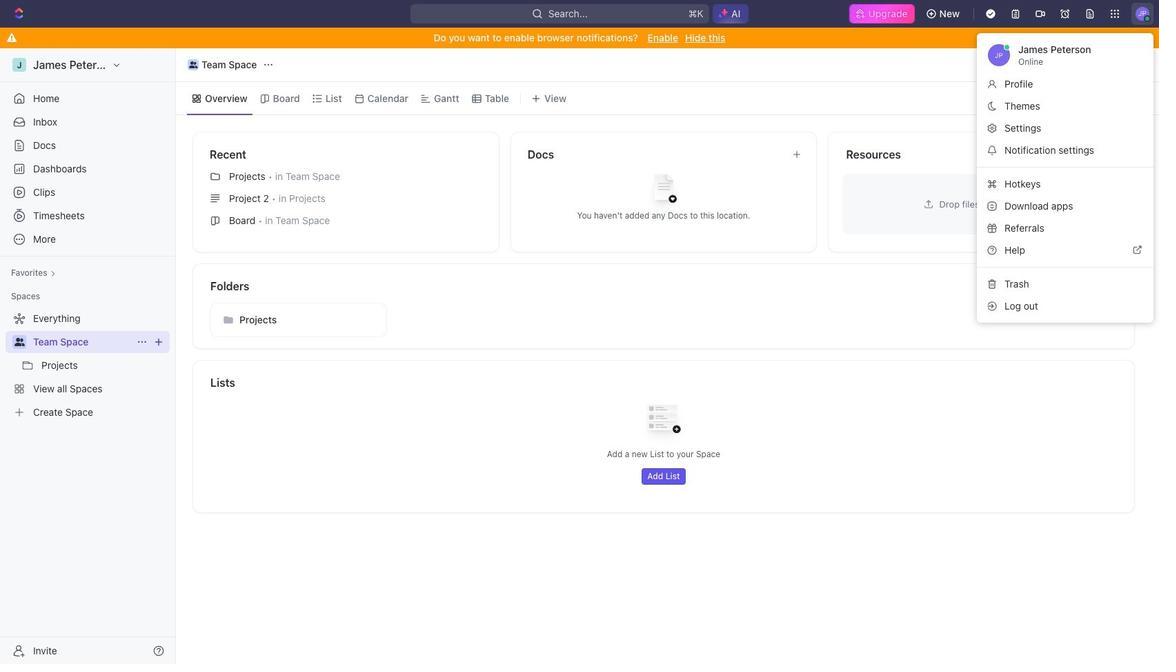 Task type: vqa. For each thing, say whether or not it's contained in the screenshot.
Search tasks... text field
no



Task type: describe. For each thing, give the bounding box(es) containing it.
1 horizontal spatial user group image
[[189, 61, 198, 68]]

no lists icon. image
[[636, 394, 692, 449]]

sidebar navigation
[[0, 48, 176, 665]]

no most used docs image
[[636, 163, 692, 218]]

tree inside sidebar navigation
[[6, 308, 170, 424]]



Task type: locate. For each thing, give the bounding box(es) containing it.
0 vertical spatial user group image
[[189, 61, 198, 68]]

user group image inside tree
[[14, 338, 25, 347]]

user group image
[[189, 61, 198, 68], [14, 338, 25, 347]]

0 horizontal spatial user group image
[[14, 338, 25, 347]]

1 vertical spatial user group image
[[14, 338, 25, 347]]

tree
[[6, 308, 170, 424]]



